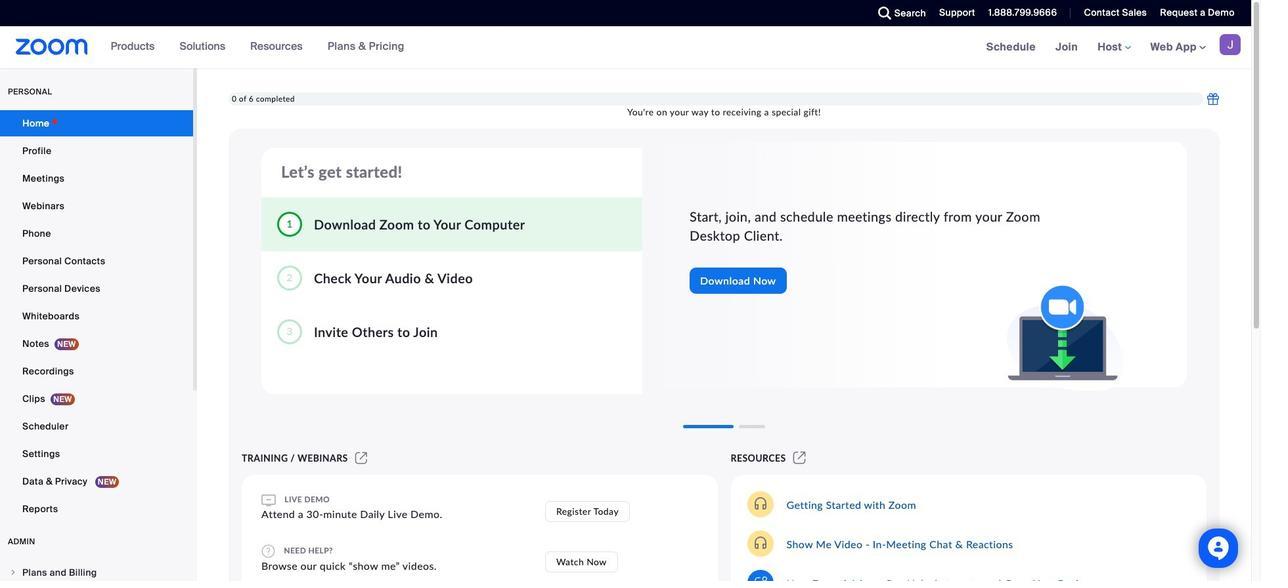 Task type: locate. For each thing, give the bounding box(es) containing it.
banner
[[0, 26, 1251, 69]]

product information navigation
[[101, 26, 414, 68]]

window new image
[[791, 453, 808, 464]]

window new image
[[353, 453, 369, 464]]

menu item
[[0, 561, 193, 582]]

right image
[[9, 569, 17, 577]]

meetings navigation
[[977, 26, 1251, 69]]

profile picture image
[[1220, 34, 1241, 55]]



Task type: describe. For each thing, give the bounding box(es) containing it.
zoom logo image
[[16, 39, 88, 55]]

personal menu menu
[[0, 110, 193, 524]]



Task type: vqa. For each thing, say whether or not it's contained in the screenshot.
MEETINGS navigation
yes



